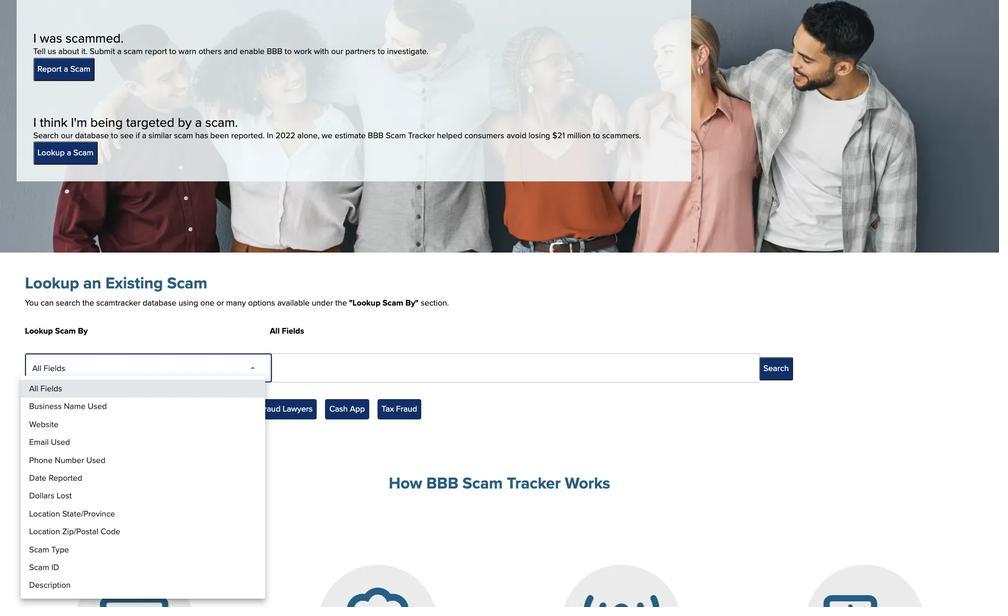 Task type: vqa. For each thing, say whether or not it's contained in the screenshot.
topmost Accredited
no



Task type: describe. For each thing, give the bounding box(es) containing it.
business
[[29, 401, 62, 413]]

by inside lookup an existing scam you can search the scamtracker database using one or many options available under the " lookup scam by " section.
[[406, 297, 415, 309]]

popular finds
[[25, 403, 75, 415]]

pet scams
[[87, 403, 125, 415]]

you
[[25, 297, 38, 309]]

popular
[[25, 403, 53, 415]]

cash app
[[329, 403, 365, 415]]

location for location state/province
[[29, 508, 60, 520]]

search inside i think i'm being targeted by a scam. search our database to see if a similar scam has been reported. in 2022 alone, we estimate bbb scam tracker helped consumers avoid losing $21 million to scammers.
[[33, 129, 59, 141]]

search inside button
[[764, 363, 789, 375]]

finds
[[55, 403, 75, 415]]

alone,
[[298, 129, 320, 141]]

dollars lost option
[[21, 488, 265, 506]]

i'm
[[71, 113, 87, 132]]

lookup a scam
[[37, 147, 93, 159]]

consumer
[[220, 403, 257, 415]]

scam type
[[29, 544, 69, 556]]

it.
[[81, 45, 88, 57]]

2022
[[276, 129, 295, 141]]

to left see
[[111, 129, 118, 141]]

was
[[40, 29, 62, 48]]

2 " from the left
[[415, 297, 419, 309]]

about
[[58, 45, 79, 57]]

i for i think i'm being targeted by a scam.
[[33, 113, 36, 132]]

all fields for all fields dropdown button
[[32, 363, 65, 375]]

date reported
[[29, 472, 82, 484]]

with
[[314, 45, 329, 57]]

email used option
[[21, 434, 265, 452]]

report
[[145, 45, 167, 57]]

to left work
[[285, 45, 292, 57]]

report a scam
[[37, 63, 90, 75]]

2 horizontal spatial bbb
[[427, 472, 459, 495]]

website
[[29, 419, 58, 431]]

helped
[[437, 129, 462, 141]]

0 vertical spatial fields
[[282, 325, 304, 337]]

scam id
[[29, 562, 59, 574]]

pet
[[87, 403, 99, 415]]

how
[[389, 472, 422, 495]]

scammers.
[[602, 129, 641, 141]]

tax
[[382, 403, 394, 415]]

a right report
[[64, 63, 68, 75]]

reported
[[49, 472, 82, 484]]

think
[[40, 113, 68, 132]]

lookup a scam button
[[33, 142, 98, 165]]

our inside i was scammed. tell us about it. submit a scam report to warn others and enable bbb to work with our partners to investigate.
[[331, 45, 343, 57]]

email
[[29, 437, 49, 449]]

can
[[41, 297, 54, 309]]

database inside lookup an existing scam you can search the scamtracker database using one or many options available under the " lookup scam by " section.
[[143, 297, 176, 309]]

business name used
[[29, 401, 107, 413]]

state/province
[[62, 508, 115, 520]]

consumer fraud lawyers
[[220, 403, 313, 415]]

scam inside i think i'm being targeted by a scam. search our database to see if a similar scam has been reported. in 2022 alone, we estimate bbb scam tracker helped consumers avoid losing $21 million to scammers.
[[386, 129, 406, 141]]

date reported option
[[21, 470, 265, 488]]

report
[[37, 63, 62, 75]]

report a scam button
[[33, 58, 95, 81]]

location state/province option
[[21, 506, 265, 523]]

phone number used option
[[21, 452, 265, 470]]

targeted
[[126, 113, 174, 132]]

avoid
[[507, 129, 527, 141]]

being
[[90, 113, 123, 132]]

a down i'm
[[67, 147, 71, 159]]

been
[[210, 129, 229, 141]]

options
[[248, 297, 275, 309]]

how bbb scam tracker works
[[389, 472, 610, 495]]

million
[[567, 129, 591, 141]]

search button
[[760, 357, 793, 381]]

location for location zip/postal code
[[29, 526, 60, 538]]

name
[[64, 401, 86, 413]]

i for i was scammed.
[[33, 29, 36, 48]]

section.
[[421, 297, 449, 309]]

scams
[[101, 403, 125, 415]]

fields for all fields dropdown button
[[44, 363, 65, 375]]

dollars
[[29, 490, 54, 502]]

using
[[179, 297, 198, 309]]

similar
[[149, 129, 172, 141]]

used for name
[[88, 401, 107, 413]]

losing
[[529, 129, 550, 141]]

under
[[312, 297, 333, 309]]

number
[[55, 454, 84, 466]]

fields for the all fields option
[[40, 383, 62, 395]]

others
[[199, 45, 222, 57]]

submit
[[90, 45, 115, 57]]

all fields button
[[25, 354, 262, 383]]

location zip/postal code
[[29, 526, 120, 538]]

bbb inside i think i'm being targeted by a scam. search our database to see if a similar scam has been reported. in 2022 alone, we estimate bbb scam tracker helped consumers avoid losing $21 million to scammers.
[[368, 129, 384, 141]]

by
[[178, 113, 192, 132]]

all fields list box
[[21, 376, 265, 599]]



Task type: locate. For each thing, give the bounding box(es) containing it.
used
[[88, 401, 107, 413], [51, 437, 70, 449], [86, 454, 106, 466]]

all inside dropdown button
[[32, 363, 41, 375]]

0 vertical spatial all fields
[[270, 325, 304, 337]]

lawyers
[[283, 403, 313, 415]]

1 vertical spatial all fields
[[32, 363, 65, 375]]

business name used option
[[21, 398, 265, 416]]

location down 'dollars'
[[29, 508, 60, 520]]

consumers
[[465, 129, 505, 141]]

2 vertical spatial used
[[86, 454, 106, 466]]

0 vertical spatial location
[[29, 508, 60, 520]]

lookup
[[37, 147, 65, 159], [25, 272, 79, 295], [353, 297, 381, 309], [25, 325, 53, 337]]

fraud for consumer
[[260, 403, 281, 415]]

" left the "section."
[[415, 297, 419, 309]]

reported.
[[231, 129, 265, 141]]

i was scammed. tell us about it. submit a scam report to warn others and enable bbb to work with our partners to investigate.
[[33, 29, 429, 57]]

used inside "phone number used" option
[[86, 454, 106, 466]]

scam.
[[205, 113, 238, 132]]

database left using
[[143, 297, 176, 309]]

search
[[33, 129, 59, 141], [764, 363, 789, 375]]

by down search
[[78, 325, 88, 337]]

scammed.
[[66, 29, 124, 48]]

scamtracker
[[96, 297, 141, 309]]

bbb
[[267, 45, 283, 57], [368, 129, 384, 141], [427, 472, 459, 495]]

enable
[[240, 45, 265, 57]]

id
[[51, 562, 59, 574]]

1 location from the top
[[29, 508, 60, 520]]

1 horizontal spatial search
[[764, 363, 789, 375]]

1 horizontal spatial by
[[406, 297, 415, 309]]

works
[[565, 472, 610, 495]]

1 vertical spatial i
[[33, 113, 36, 132]]

1 " from the left
[[349, 297, 353, 309]]

see
[[120, 129, 134, 141]]

a inside i was scammed. tell us about it. submit a scam report to warn others and enable bbb to work with our partners to investigate.
[[117, 45, 122, 57]]

all fields up business
[[29, 383, 62, 395]]

all inside option
[[29, 383, 38, 395]]

database up lookup a scam
[[75, 129, 109, 141]]

1 vertical spatial fields
[[44, 363, 65, 375]]

2 vertical spatial all fields
[[29, 383, 62, 395]]

by left the "section."
[[406, 297, 415, 309]]

used for number
[[86, 454, 106, 466]]

location state/province
[[29, 508, 115, 520]]

used right number on the left bottom
[[86, 454, 106, 466]]

available
[[277, 297, 310, 309]]

1 fraud from the left
[[260, 403, 281, 415]]

1 vertical spatial location
[[29, 526, 60, 538]]

0 vertical spatial all
[[270, 325, 280, 337]]

used inside email used 'option'
[[51, 437, 70, 449]]

work
[[294, 45, 312, 57]]

partners
[[345, 45, 376, 57]]

0 horizontal spatial fraud
[[260, 403, 281, 415]]

1 vertical spatial database
[[143, 297, 176, 309]]

1 vertical spatial our
[[61, 129, 73, 141]]

used up phone number used
[[51, 437, 70, 449]]

lookup for by
[[25, 325, 53, 337]]

has
[[195, 129, 208, 141]]

fields down lookup scam by at the bottom of page
[[44, 363, 65, 375]]

" right "under"
[[349, 297, 353, 309]]

if
[[136, 129, 140, 141]]

in
[[267, 129, 273, 141]]

fields down available
[[282, 325, 304, 337]]

0 vertical spatial by
[[406, 297, 415, 309]]

our
[[331, 45, 343, 57], [61, 129, 73, 141]]

tell
[[33, 45, 46, 57]]

0 horizontal spatial our
[[61, 129, 73, 141]]

2 vertical spatial bbb
[[427, 472, 459, 495]]

tracker inside i think i'm being targeted by a scam. search our database to see if a similar scam has been reported. in 2022 alone, we estimate bbb scam tracker helped consumers avoid losing $21 million to scammers.
[[408, 129, 435, 141]]

1 vertical spatial tracker
[[507, 472, 561, 495]]

all
[[270, 325, 280, 337], [32, 363, 41, 375], [29, 383, 38, 395]]

a right by
[[195, 113, 202, 132]]

scam left has
[[174, 129, 193, 141]]

phone number used
[[29, 454, 106, 466]]

0 horizontal spatial "
[[349, 297, 353, 309]]

fields
[[282, 325, 304, 337], [44, 363, 65, 375], [40, 383, 62, 395]]

0 vertical spatial tracker
[[408, 129, 435, 141]]

database
[[75, 129, 109, 141], [143, 297, 176, 309]]

lookup right "under"
[[353, 297, 381, 309]]

the down 'an'
[[82, 297, 94, 309]]

0 horizontal spatial search
[[33, 129, 59, 141]]

$21
[[553, 129, 565, 141]]

description option
[[21, 577, 265, 595]]

tracker
[[408, 129, 435, 141], [507, 472, 561, 495]]

fraud right "tax"
[[396, 403, 417, 415]]

or
[[217, 297, 224, 309]]

i left the was
[[33, 29, 36, 48]]

a
[[117, 45, 122, 57], [64, 63, 68, 75], [195, 113, 202, 132], [142, 129, 146, 141], [67, 147, 71, 159]]

1 the from the left
[[82, 297, 94, 309]]

used right name
[[88, 401, 107, 413]]

1 vertical spatial by
[[78, 325, 88, 337]]

2 location from the top
[[29, 526, 60, 538]]

all up 'popular'
[[29, 383, 38, 395]]

all for all fields dropdown button
[[32, 363, 41, 375]]

1 horizontal spatial "
[[415, 297, 419, 309]]

lookup up can
[[25, 272, 79, 295]]

None text field
[[270, 354, 751, 383]]

0 vertical spatial search
[[33, 129, 59, 141]]

0 vertical spatial used
[[88, 401, 107, 413]]

"
[[349, 297, 353, 309], [415, 297, 419, 309]]

our up lookup a scam
[[61, 129, 73, 141]]

all fields option
[[21, 380, 265, 398]]

i think i'm being targeted by a scam. search our database to see if a similar scam has been reported. in 2022 alone, we estimate bbb scam tracker helped consumers avoid losing $21 million to scammers.
[[33, 113, 641, 141]]

i inside i was scammed. tell us about it. submit a scam report to warn others and enable bbb to work with our partners to investigate.
[[33, 29, 36, 48]]

a right the 'if'
[[142, 129, 146, 141]]

1 i from the top
[[33, 29, 36, 48]]

tax fraud
[[382, 403, 417, 415]]

2 the from the left
[[335, 297, 347, 309]]

2 vertical spatial all
[[29, 383, 38, 395]]

i inside i think i'm being targeted by a scam. search our database to see if a similar scam has been reported. in 2022 alone, we estimate bbb scam tracker helped consumers avoid losing $21 million to scammers.
[[33, 113, 36, 132]]

bbb right how
[[427, 472, 459, 495]]

warn
[[179, 45, 196, 57]]

description
[[29, 580, 71, 592]]

a right submit
[[117, 45, 122, 57]]

scam type option
[[21, 541, 265, 559]]

to right partners
[[378, 45, 385, 57]]

used inside business name used option
[[88, 401, 107, 413]]

by
[[406, 297, 415, 309], [78, 325, 88, 337]]

website option
[[21, 416, 265, 434]]

0 vertical spatial i
[[33, 29, 36, 48]]

0 vertical spatial bbb
[[267, 45, 283, 57]]

fields inside option
[[40, 383, 62, 395]]

1 horizontal spatial database
[[143, 297, 176, 309]]

phone
[[29, 454, 53, 466]]

scam inside i was scammed. tell us about it. submit a scam report to warn others and enable bbb to work with our partners to investigate.
[[124, 45, 143, 57]]

zip/postal
[[62, 526, 98, 538]]

database inside i think i'm being targeted by a scam. search our database to see if a similar scam has been reported. in 2022 alone, we estimate bbb scam tracker helped consumers avoid losing $21 million to scammers.
[[75, 129, 109, 141]]

lookup down you
[[25, 325, 53, 337]]

0 horizontal spatial bbb
[[267, 45, 283, 57]]

0 horizontal spatial scam
[[124, 45, 143, 57]]

lookup down think
[[37, 147, 65, 159]]

fraud for tax
[[396, 403, 417, 415]]

one
[[200, 297, 214, 309]]

lookup for scam
[[37, 147, 65, 159]]

all down options
[[270, 325, 280, 337]]

an
[[83, 272, 101, 295]]

0 vertical spatial scam
[[124, 45, 143, 57]]

all fields inside option
[[29, 383, 62, 395]]

estimate
[[335, 129, 366, 141]]

the right "under"
[[335, 297, 347, 309]]

1 vertical spatial search
[[764, 363, 789, 375]]

email used
[[29, 437, 70, 449]]

all up business
[[32, 363, 41, 375]]

fields up business
[[40, 383, 62, 395]]

all fields for the all fields option
[[29, 383, 62, 395]]

we
[[322, 129, 333, 141]]

0 horizontal spatial database
[[75, 129, 109, 141]]

lookup an existing scam you can search the scamtracker database using one or many options available under the " lookup scam by " section.
[[25, 272, 449, 309]]

location up scam type
[[29, 526, 60, 538]]

scam
[[124, 45, 143, 57], [174, 129, 193, 141]]

code
[[101, 526, 120, 538]]

i left think
[[33, 113, 36, 132]]

all fields down available
[[270, 325, 304, 337]]

to right million
[[593, 129, 600, 141]]

all fields down lookup scam by at the bottom of page
[[32, 363, 65, 375]]

fraud left lawyers
[[260, 403, 281, 415]]

bbb right enable
[[267, 45, 283, 57]]

to left warn in the left top of the page
[[169, 45, 176, 57]]

and
[[224, 45, 238, 57]]

bbb inside i was scammed. tell us about it. submit a scam report to warn others and enable bbb to work with our partners to investigate.
[[267, 45, 283, 57]]

us
[[48, 45, 56, 57]]

i
[[33, 29, 36, 48], [33, 113, 36, 132]]

0 vertical spatial our
[[331, 45, 343, 57]]

2 i from the top
[[33, 113, 36, 132]]

1 horizontal spatial the
[[335, 297, 347, 309]]

existing
[[105, 272, 163, 295]]

2 vertical spatial fields
[[40, 383, 62, 395]]

0 horizontal spatial the
[[82, 297, 94, 309]]

1 horizontal spatial fraud
[[396, 403, 417, 415]]

fields inside dropdown button
[[44, 363, 65, 375]]

all fields inside dropdown button
[[32, 363, 65, 375]]

lost
[[57, 490, 72, 502]]

bbb right estimate
[[368, 129, 384, 141]]

2 fraud from the left
[[396, 403, 417, 415]]

scam inside i think i'm being targeted by a scam. search our database to see if a similar scam has been reported. in 2022 alone, we estimate bbb scam tracker helped consumers avoid losing $21 million to scammers.
[[174, 129, 193, 141]]

1 horizontal spatial bbb
[[368, 129, 384, 141]]

0 horizontal spatial tracker
[[408, 129, 435, 141]]

date
[[29, 472, 46, 484]]

scam id option
[[21, 559, 265, 577]]

app
[[350, 403, 365, 415]]

location zip/postal code option
[[21, 523, 265, 541]]

search
[[56, 297, 80, 309]]

investigate.
[[387, 45, 429, 57]]

our right the with
[[331, 45, 343, 57]]

all fields
[[270, 325, 304, 337], [32, 363, 65, 375], [29, 383, 62, 395]]

to
[[169, 45, 176, 57], [285, 45, 292, 57], [378, 45, 385, 57], [111, 129, 118, 141], [593, 129, 600, 141]]

our inside i think i'm being targeted by a scam. search our database to see if a similar scam has been reported. in 2022 alone, we estimate bbb scam tracker helped consumers avoid losing $21 million to scammers.
[[61, 129, 73, 141]]

1 vertical spatial bbb
[[368, 129, 384, 141]]

1 vertical spatial used
[[51, 437, 70, 449]]

1 vertical spatial scam
[[174, 129, 193, 141]]

fraud
[[260, 403, 281, 415], [396, 403, 417, 415]]

all for the all fields option
[[29, 383, 38, 395]]

cash
[[329, 403, 348, 415]]

1 horizontal spatial scam
[[174, 129, 193, 141]]

lookup for existing
[[25, 272, 79, 295]]

0 vertical spatial database
[[75, 129, 109, 141]]

scam left report in the top left of the page
[[124, 45, 143, 57]]

1 vertical spatial all
[[32, 363, 41, 375]]

0 horizontal spatial by
[[78, 325, 88, 337]]

lookup scam by
[[25, 325, 88, 337]]

1 horizontal spatial our
[[331, 45, 343, 57]]

lookup inside button
[[37, 147, 65, 159]]

many
[[226, 297, 246, 309]]

1 horizontal spatial tracker
[[507, 472, 561, 495]]



